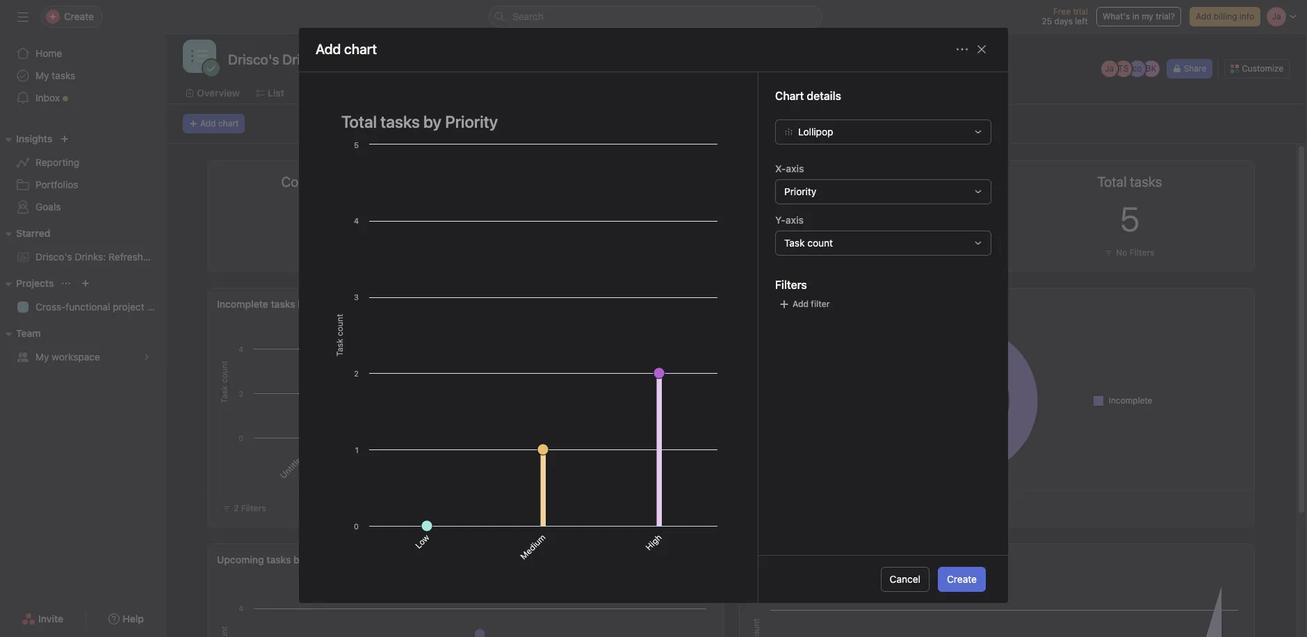Task type: describe. For each thing, give the bounding box(es) containing it.
free
[[1054, 6, 1071, 17]]

add chart button
[[183, 114, 245, 134]]

upcoming
[[217, 554, 264, 566]]

lollipop
[[798, 126, 834, 138]]

filters for incomplete tasks by section
[[241, 504, 266, 514]]

completion
[[772, 554, 824, 566]]

filter
[[863, 248, 883, 258]]

axis for y-
[[786, 214, 804, 226]]

priority button
[[775, 179, 992, 204]]

5
[[1120, 200, 1140, 239]]

0 button
[[854, 200, 874, 239]]

priority
[[785, 186, 817, 197]]

co
[[1133, 63, 1142, 74]]

inbox
[[35, 92, 60, 104]]

trial
[[1073, 6, 1088, 17]]

by section
[[298, 298, 345, 310]]

in
[[1133, 11, 1140, 22]]

task for task count
[[785, 237, 805, 249]]

x-axis
[[775, 163, 804, 174]]

add billing info button
[[1190, 7, 1261, 26]]

by
[[801, 298, 812, 310]]

project
[[113, 301, 144, 313]]

bk
[[1146, 63, 1157, 74]]

projects element
[[0, 271, 166, 321]]

close image
[[976, 44, 988, 55]]

by assignee
[[294, 554, 348, 566]]

task for task completion over time
[[749, 554, 770, 566]]

x-
[[775, 163, 786, 174]]

more actions image
[[957, 44, 968, 55]]

share
[[1184, 63, 1207, 74]]

portfolios link
[[8, 174, 158, 196]]

teams element
[[0, 321, 166, 371]]

my for my workspace
[[35, 351, 49, 363]]

completed tasks
[[281, 174, 384, 190]]

goals link
[[8, 196, 158, 218]]

list image
[[191, 48, 208, 65]]

days
[[1055, 16, 1073, 26]]

total tasks
[[1098, 174, 1162, 190]]

4
[[588, 200, 608, 239]]

trial?
[[1156, 11, 1175, 22]]

no filters
[[1116, 248, 1155, 258]]

cancel
[[890, 574, 921, 586]]

no filters button
[[1102, 246, 1158, 260]]

y-axis
[[775, 214, 804, 226]]

starred element
[[0, 221, 247, 271]]

search list box
[[489, 6, 823, 28]]

ja
[[1105, 63, 1114, 74]]

section
[[301, 430, 329, 458]]

high
[[644, 533, 664, 553]]

functional
[[66, 301, 110, 313]]

1 horizontal spatial filters
[[775, 279, 807, 291]]

add for add filter
[[793, 299, 809, 309]]

upcoming tasks by assignee
[[217, 554, 348, 566]]

what's in my trial? button
[[1097, 7, 1182, 26]]

search button
[[489, 6, 823, 28]]

cancel button
[[881, 568, 930, 593]]

overview
[[197, 87, 240, 99]]

refreshment
[[109, 251, 166, 263]]

tasks for incomplete
[[271, 298, 295, 310]]

25
[[1042, 16, 1052, 26]]

add for add chart
[[200, 118, 216, 129]]

projects button
[[0, 275, 54, 292]]

task completion over time
[[749, 554, 869, 566]]

medium
[[518, 533, 548, 562]]

insights
[[16, 133, 52, 145]]

left
[[1075, 16, 1088, 26]]

files link
[[732, 86, 764, 101]]

to
[[405, 453, 419, 467]]

untitled section
[[278, 430, 329, 481]]

chart
[[218, 118, 239, 129]]

home link
[[8, 42, 158, 65]]

what's in my trial?
[[1103, 11, 1175, 22]]

2 filters button
[[216, 499, 272, 519]]

to do
[[405, 444, 428, 467]]

tasks for my
[[52, 70, 75, 81]]

goals
[[35, 201, 61, 213]]

drisco's
[[35, 251, 72, 263]]

portfolios
[[35, 179, 78, 191]]

home
[[35, 47, 62, 59]]

no
[[1116, 248, 1128, 258]]



Task type: locate. For each thing, give the bounding box(es) containing it.
2 vertical spatial add
[[793, 299, 809, 309]]

info
[[1240, 11, 1255, 22]]

completion status
[[815, 298, 897, 310]]

insights element
[[0, 127, 166, 221]]

task count button
[[775, 231, 992, 256]]

0 vertical spatial my
[[35, 70, 49, 81]]

tasks left by at the top of page
[[774, 298, 798, 310]]

global element
[[0, 34, 166, 118]]

untitled
[[278, 452, 307, 481]]

filters
[[1130, 248, 1155, 258], [775, 279, 807, 291], [241, 504, 266, 514]]

workspace
[[52, 351, 100, 363]]

filters right the 2
[[241, 504, 266, 514]]

plan
[[147, 301, 166, 313]]

2
[[234, 504, 239, 514]]

overdue tasks
[[820, 174, 908, 190]]

my workspace
[[35, 351, 100, 363]]

filter
[[811, 299, 830, 309]]

0 vertical spatial filters
[[1130, 248, 1155, 258]]

0 vertical spatial axis
[[786, 163, 804, 174]]

insights button
[[0, 131, 52, 147]]

my for my tasks
[[35, 70, 49, 81]]

list
[[268, 87, 284, 99]]

0 horizontal spatial incomplete
[[217, 298, 268, 310]]

1 filter button
[[842, 246, 887, 260]]

my
[[1142, 11, 1154, 22]]

None text field
[[225, 47, 326, 72]]

files
[[743, 87, 764, 99]]

add filter button
[[775, 295, 834, 314]]

add chart
[[316, 41, 377, 57]]

what's
[[1103, 11, 1130, 22]]

task count
[[785, 237, 833, 249]]

1 vertical spatial axis
[[786, 214, 804, 226]]

Total tasks by Priority text field
[[332, 106, 725, 138]]

filters up add filter "dropdown button"
[[775, 279, 807, 291]]

y-
[[775, 214, 786, 226]]

tasks for upcoming
[[267, 554, 291, 566]]

share button
[[1167, 59, 1213, 79]]

task
[[785, 237, 805, 249], [749, 554, 770, 566]]

create
[[947, 574, 977, 586]]

2 horizontal spatial filters
[[1130, 248, 1155, 258]]

over time
[[826, 554, 869, 566]]

1 horizontal spatial incomplete
[[1109, 395, 1153, 406]]

filters right no at top
[[1130, 248, 1155, 258]]

add left filter
[[793, 299, 809, 309]]

recommendation
[[169, 251, 247, 263]]

add inside "dropdown button"
[[793, 299, 809, 309]]

add to starred image
[[352, 54, 363, 65]]

count
[[808, 237, 833, 249]]

drisco's drinks: refreshment recommendation
[[35, 251, 247, 263]]

tasks down home
[[52, 70, 75, 81]]

my
[[35, 70, 49, 81], [35, 351, 49, 363]]

hide sidebar image
[[17, 11, 29, 22]]

projects
[[16, 277, 54, 289]]

list link
[[257, 86, 284, 101]]

add
[[1196, 11, 1212, 22], [200, 118, 216, 129], [793, 299, 809, 309]]

axis up task count
[[786, 214, 804, 226]]

1 my from the top
[[35, 70, 49, 81]]

task left completion
[[749, 554, 770, 566]]

tasks inside my tasks 'link'
[[52, 70, 75, 81]]

my down team
[[35, 351, 49, 363]]

cross-functional project plan link
[[8, 296, 166, 319]]

4 button
[[588, 200, 608, 239]]

cross-functional project plan
[[35, 301, 166, 313]]

1 vertical spatial task
[[749, 554, 770, 566]]

reporting
[[35, 156, 79, 168]]

add billing info
[[1196, 11, 1255, 22]]

starred
[[16, 227, 50, 239]]

2 vertical spatial filters
[[241, 504, 266, 514]]

5 button
[[1120, 200, 1140, 239]]

overview link
[[186, 86, 240, 101]]

1 vertical spatial filters
[[775, 279, 807, 291]]

my inside 'link'
[[35, 70, 49, 81]]

total
[[749, 298, 771, 310]]

search
[[513, 10, 544, 22]]

drinks:
[[75, 251, 106, 263]]

tasks right the upcoming
[[267, 554, 291, 566]]

do
[[413, 444, 428, 459]]

2 horizontal spatial add
[[1196, 11, 1212, 22]]

0 vertical spatial add
[[1196, 11, 1212, 22]]

add for add billing info
[[1196, 11, 1212, 22]]

2 filters
[[234, 504, 266, 514]]

add filter
[[793, 299, 830, 309]]

filters for total tasks
[[1130, 248, 1155, 258]]

filters inside 2 filters button
[[241, 504, 266, 514]]

incomplete
[[217, 298, 268, 310], [1109, 395, 1153, 406]]

1 horizontal spatial task
[[785, 237, 805, 249]]

1
[[856, 248, 860, 258]]

0
[[854, 200, 874, 239]]

tasks for total
[[774, 298, 798, 310]]

free trial 25 days left
[[1042, 6, 1088, 26]]

doing
[[517, 444, 541, 468]]

incomplete for incomplete tasks by section
[[217, 298, 268, 310]]

my workspace link
[[8, 346, 158, 369]]

lollipop button
[[775, 120, 992, 145]]

0 vertical spatial task
[[785, 237, 805, 249]]

total tasks by completion status
[[749, 298, 897, 310]]

add left billing
[[1196, 11, 1212, 22]]

0 horizontal spatial filters
[[241, 504, 266, 514]]

1 vertical spatial incomplete
[[1109, 395, 1153, 406]]

tasks
[[52, 70, 75, 81], [271, 298, 295, 310], [774, 298, 798, 310], [267, 554, 291, 566]]

1 vertical spatial add
[[200, 118, 216, 129]]

2 my from the top
[[35, 351, 49, 363]]

my up inbox
[[35, 70, 49, 81]]

drisco's drinks: refreshment recommendation link
[[8, 246, 247, 268]]

my tasks link
[[8, 65, 158, 87]]

chart details
[[775, 90, 841, 102]]

task down y-axis
[[785, 237, 805, 249]]

add left chart
[[200, 118, 216, 129]]

1 vertical spatial my
[[35, 351, 49, 363]]

add chart
[[200, 118, 239, 129]]

my inside 'teams' element
[[35, 351, 49, 363]]

axis for x-
[[786, 163, 804, 174]]

axis up priority
[[786, 163, 804, 174]]

reporting link
[[8, 152, 158, 174]]

tasks left by section
[[271, 298, 295, 310]]

task inside task count dropdown button
[[785, 237, 805, 249]]

1 horizontal spatial add
[[793, 299, 809, 309]]

0 horizontal spatial task
[[749, 554, 770, 566]]

0 vertical spatial incomplete
[[217, 298, 268, 310]]

my tasks
[[35, 70, 75, 81]]

filters inside no filters button
[[1130, 248, 1155, 258]]

incomplete tasks by section
[[217, 298, 345, 310]]

0 horizontal spatial add
[[200, 118, 216, 129]]

done
[[632, 444, 654, 466]]

inbox link
[[8, 87, 158, 109]]

incomplete for incomplete
[[1109, 395, 1153, 406]]

low
[[413, 533, 432, 551]]

starred button
[[0, 225, 50, 242]]



Task type: vqa. For each thing, say whether or not it's contained in the screenshot.
the bottommost giraffe
no



